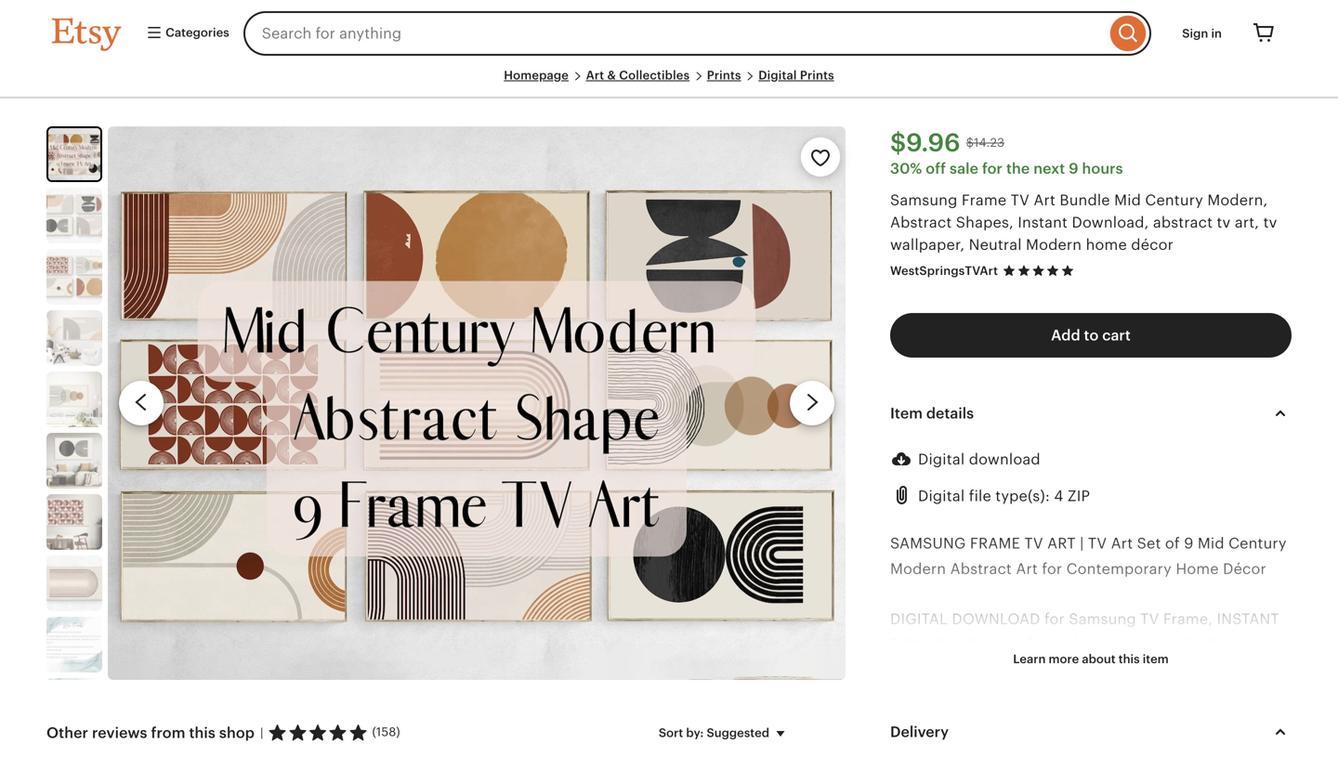 Task type: describe. For each thing, give the bounding box(es) containing it.
home
[[1176, 561, 1219, 577]]

sort by: suggested
[[659, 726, 769, 740]]

resolution inside digital download for samsung tv frame, instant dowloand 4k high-resolution art print for samsung frame tv.
[[1043, 636, 1116, 653]]

modern inside samsung frame tv art bundle mid century modern, abstract shapes, instant download, abstract tv art, tv wallpaper, neutral modern home décor
[[1026, 236, 1082, 253]]

2 prints from the left
[[800, 68, 834, 82]]

high- inside digital download for samsung tv frame, instant dowloand 4k high-resolution art print for samsung frame tv.
[[1006, 636, 1044, 653]]

(158)
[[372, 725, 400, 739]]

tv left "art"
[[1024, 535, 1043, 552]]

$9.96
[[890, 128, 961, 157]]

add to cart
[[1051, 327, 1131, 344]]

digital file type(s): 4 zip
[[918, 488, 1090, 505]]

samsung frame tv art bundle mid century modern abstract image 4 image
[[46, 311, 102, 366]]

30% off sale for the next 9 hours
[[890, 160, 1123, 177]]

samsung frame tv art | tv art set of 9 mid century modern abstract art for contemporary home décor
[[890, 535, 1287, 577]]

next
[[1034, 160, 1065, 177]]

art,
[[1235, 214, 1259, 231]]

file
[[969, 488, 991, 505]]

add
[[1051, 327, 1080, 344]]

item
[[1143, 652, 1169, 666]]

art inside menu bar
[[586, 68, 604, 82]]

to
[[1084, 327, 1099, 344]]

folder)
[[1227, 738, 1275, 754]]

in for sign
[[1211, 26, 1222, 40]]

item details
[[890, 405, 974, 422]]

shapes,
[[956, 214, 1014, 231]]

tv.
[[939, 662, 961, 678]]

files
[[1100, 738, 1130, 754]]

samsung frame tv art bundle mid century modern abstract image 10 image
[[46, 679, 102, 734]]

learn
[[1013, 652, 1046, 666]]

sale
[[950, 160, 979, 177]]

other
[[46, 725, 88, 742]]

bundle
[[1060, 192, 1110, 208]]

in for included
[[970, 712, 983, 729]]

for down the $14.23
[[982, 160, 1003, 177]]

tv up contemporary
[[1088, 535, 1107, 552]]

westspringstvart link
[[890, 264, 998, 278]]

frame inside digital download for samsung tv frame, instant dowloand 4k high-resolution art print for samsung frame tv.
[[890, 662, 935, 678]]

samsung frame tv art bundle mid century modern abstract image 8 image
[[46, 556, 102, 612]]

more
[[1049, 652, 1079, 666]]

type(s):
[[996, 488, 1050, 505]]

frame
[[970, 535, 1020, 552]]

9 inside included in the purchase: 9 high-resolution digital jpg files ( in 4 zipped folder)
[[890, 738, 900, 754]]

samsung frame tv art bundle mid century modern abstract image 6 image
[[46, 433, 102, 489]]

suggested
[[707, 726, 769, 740]]

digital prints
[[758, 68, 834, 82]]

art
[[1047, 535, 1076, 552]]

Search for anything text field
[[243, 11, 1106, 56]]

instant
[[1018, 214, 1068, 231]]

download
[[952, 611, 1040, 628]]

samsung inside samsung frame tv art bundle mid century modern, abstract shapes, instant download, abstract tv art, tv wallpaper, neutral modern home décor
[[890, 192, 958, 208]]

9 inside samsung frame tv art | tv art set of 9 mid century modern abstract art for contemporary home décor
[[1184, 535, 1194, 552]]

included
[[890, 712, 966, 729]]

for down frame,
[[1183, 636, 1203, 653]]

print
[[1144, 636, 1179, 653]]

1 horizontal spatial 9
[[1069, 160, 1079, 177]]

this for item
[[1119, 652, 1140, 666]]

1 prints from the left
[[707, 68, 741, 82]]

4k
[[983, 636, 1002, 653]]

wallpaper,
[[890, 236, 965, 253]]

décor
[[1223, 561, 1267, 577]]

shop
[[219, 725, 255, 742]]

instant
[[1217, 611, 1279, 628]]

download
[[969, 451, 1041, 468]]

item
[[890, 405, 923, 422]]

about
[[1082, 652, 1116, 666]]

resolution inside included in the purchase: 9 high-resolution digital jpg files ( in 4 zipped folder)
[[941, 738, 1014, 754]]

1 tv from the left
[[1217, 214, 1231, 231]]

art up contemporary
[[1111, 535, 1133, 552]]

abstract inside samsung frame tv art | tv art set of 9 mid century modern abstract art for contemporary home décor
[[950, 561, 1012, 577]]

sign
[[1182, 26, 1208, 40]]

tv inside samsung frame tv art bundle mid century modern, abstract shapes, instant download, abstract tv art, tv wallpaper, neutral modern home décor
[[1011, 192, 1030, 208]]

by:
[[686, 726, 704, 740]]

(
[[1134, 738, 1139, 754]]

download,
[[1072, 214, 1149, 231]]

digital
[[1018, 738, 1064, 754]]

digital download
[[918, 451, 1041, 468]]

sort by: suggested button
[[645, 714, 806, 753]]

2 tv from the left
[[1263, 214, 1277, 231]]

art down frame
[[1016, 561, 1038, 577]]

westspringstvart
[[890, 264, 998, 278]]

art inside samsung frame tv art bundle mid century modern, abstract shapes, instant download, abstract tv art, tv wallpaper, neutral modern home décor
[[1034, 192, 1056, 208]]

details
[[926, 405, 974, 422]]

century inside samsung frame tv art bundle mid century modern, abstract shapes, instant download, abstract tv art, tv wallpaper, neutral modern home décor
[[1145, 192, 1203, 208]]

modern inside samsung frame tv art | tv art set of 9 mid century modern abstract art for contemporary home décor
[[890, 561, 946, 577]]



Task type: vqa. For each thing, say whether or not it's contained in the screenshot.
right Century
yes



Task type: locate. For each thing, give the bounding box(es) containing it.
of
[[1165, 535, 1180, 552]]

9 right the next
[[1069, 160, 1079, 177]]

0 vertical spatial resolution
[[1043, 636, 1116, 653]]

1 vertical spatial mid
[[1198, 535, 1225, 552]]

|
[[1080, 535, 1084, 552], [260, 726, 264, 740]]

banner
[[19, 0, 1320, 67]]

1 horizontal spatial 4
[[1160, 738, 1170, 754]]

0 horizontal spatial |
[[260, 726, 264, 740]]

1 vertical spatial modern
[[890, 561, 946, 577]]

the
[[1006, 160, 1030, 177], [987, 712, 1011, 729]]

1 vertical spatial century
[[1229, 535, 1287, 552]]

4 right (
[[1160, 738, 1170, 754]]

| inside samsung frame tv art | tv art set of 9 mid century modern abstract art for contemporary home décor
[[1080, 535, 1084, 552]]

modern,
[[1208, 192, 1268, 208]]

digital
[[758, 68, 797, 82], [918, 451, 965, 468], [918, 488, 965, 505]]

0 vertical spatial this
[[1119, 652, 1140, 666]]

digital
[[890, 611, 948, 628]]

menu bar containing homepage
[[52, 67, 1286, 99]]

for down "art"
[[1042, 561, 1062, 577]]

frame,
[[1163, 611, 1213, 628]]

delivery button
[[874, 710, 1308, 754]]

frame up shapes,
[[962, 192, 1007, 208]]

art & collectibles
[[586, 68, 690, 82]]

1 horizontal spatial in
[[1143, 738, 1156, 754]]

none search field inside banner
[[243, 11, 1152, 56]]

digital download for samsung tv frame, instant dowloand 4k high-resolution art print for samsung frame tv.
[[890, 611, 1279, 678]]

reviews
[[92, 725, 147, 742]]

tv inside digital download for samsung tv frame, instant dowloand 4k high-resolution art print for samsung frame tv.
[[1140, 611, 1159, 628]]

included in the purchase: 9 high-resolution digital jpg files ( in 4 zipped folder)
[[890, 712, 1276, 757]]

collectibles
[[619, 68, 690, 82]]

0 horizontal spatial this
[[189, 725, 216, 742]]

high- down "included"
[[904, 738, 941, 754]]

digital prints link
[[758, 68, 834, 82]]

0 vertical spatial 4
[[1054, 488, 1064, 505]]

samsung frame tv art bundle mid century modern abstract image 9 image
[[46, 617, 102, 673]]

item details button
[[874, 391, 1308, 436]]

1 horizontal spatial prints
[[800, 68, 834, 82]]

categories
[[163, 25, 229, 39]]

modern down samsung
[[890, 561, 946, 577]]

hours
[[1082, 160, 1123, 177]]

1 horizontal spatial high-
[[1006, 636, 1044, 653]]

from
[[151, 725, 185, 742]]

high- inside included in the purchase: 9 high-resolution digital jpg files ( in 4 zipped folder)
[[904, 738, 941, 754]]

1 horizontal spatial resolution
[[1043, 636, 1116, 653]]

abstract up wallpaper,
[[890, 214, 952, 231]]

the left the next
[[1006, 160, 1030, 177]]

9 right of
[[1184, 535, 1194, 552]]

0 horizontal spatial high-
[[904, 738, 941, 754]]

abstract down frame
[[950, 561, 1012, 577]]

0 horizontal spatial in
[[970, 712, 983, 729]]

1 vertical spatial digital
[[918, 451, 965, 468]]

0 vertical spatial samsung
[[890, 192, 958, 208]]

0 vertical spatial mid
[[1114, 192, 1141, 208]]

delivery
[[890, 724, 949, 740]]

0 vertical spatial modern
[[1026, 236, 1082, 253]]

art up instant
[[1034, 192, 1056, 208]]

tv left art,
[[1217, 214, 1231, 231]]

30%
[[890, 160, 922, 177]]

abstract
[[1153, 214, 1213, 231]]

resolution
[[1043, 636, 1116, 653], [941, 738, 1014, 754]]

samsung frame tv art bundle mid century modern abstract image 1 image
[[108, 127, 846, 680], [48, 128, 100, 180]]

frame inside samsung frame tv art bundle mid century modern, abstract shapes, instant download, abstract tv art, tv wallpaper, neutral modern home décor
[[962, 192, 1007, 208]]

sign in
[[1182, 26, 1222, 40]]

mid inside samsung frame tv art | tv art set of 9 mid century modern abstract art for contemporary home décor
[[1198, 535, 1225, 552]]

contemporary
[[1066, 561, 1172, 577]]

tv up instant
[[1011, 192, 1030, 208]]

tv right art,
[[1263, 214, 1277, 231]]

$14.23
[[966, 136, 1005, 150]]

digital for digital download
[[918, 451, 965, 468]]

digital left file
[[918, 488, 965, 505]]

other reviews from this shop
[[46, 725, 255, 742]]

modern down instant
[[1026, 236, 1082, 253]]

9
[[1069, 160, 1079, 177], [1184, 535, 1194, 552], [890, 738, 900, 754]]

1 horizontal spatial mid
[[1198, 535, 1225, 552]]

2 vertical spatial 9
[[890, 738, 900, 754]]

art
[[586, 68, 604, 82], [1034, 192, 1056, 208], [1111, 535, 1133, 552], [1016, 561, 1038, 577]]

samsung frame tv art bundle mid century modern abstract image 2 image
[[46, 188, 102, 244]]

century inside samsung frame tv art | tv art set of 9 mid century modern abstract art for contemporary home décor
[[1229, 535, 1287, 552]]

zip
[[1068, 488, 1090, 505]]

mid inside samsung frame tv art bundle mid century modern, abstract shapes, instant download, abstract tv art, tv wallpaper, neutral modern home décor
[[1114, 192, 1141, 208]]

None search field
[[243, 11, 1152, 56]]

mid up 'home'
[[1198, 535, 1225, 552]]

samsung
[[890, 192, 958, 208], [1069, 611, 1136, 628], [1208, 636, 1275, 653]]

art
[[1120, 636, 1140, 653]]

2 horizontal spatial 9
[[1184, 535, 1194, 552]]

0 vertical spatial the
[[1006, 160, 1030, 177]]

samsung down the instant
[[1208, 636, 1275, 653]]

zipped
[[1174, 738, 1223, 754]]

0 horizontal spatial modern
[[890, 561, 946, 577]]

cart
[[1102, 327, 1131, 344]]

samsung frame tv art bundle mid century modern abstract image 7 image
[[46, 495, 102, 550]]

&
[[607, 68, 616, 82]]

digital right prints link
[[758, 68, 797, 82]]

off
[[926, 160, 946, 177]]

1 vertical spatial in
[[970, 712, 983, 729]]

9 down "included"
[[890, 738, 900, 754]]

samsung up art on the bottom of page
[[1069, 611, 1136, 628]]

in
[[1211, 26, 1222, 40], [970, 712, 983, 729], [1143, 738, 1156, 754]]

art & collectibles link
[[586, 68, 690, 82]]

sign in button
[[1168, 17, 1236, 50]]

for up more on the right
[[1045, 611, 1065, 628]]

this inside learn more about this item dropdown button
[[1119, 652, 1140, 666]]

0 vertical spatial abstract
[[890, 214, 952, 231]]

banner containing categories
[[19, 0, 1320, 67]]

1 vertical spatial the
[[987, 712, 1011, 729]]

1 vertical spatial frame
[[890, 662, 935, 678]]

century up décor
[[1229, 535, 1287, 552]]

0 horizontal spatial mid
[[1114, 192, 1141, 208]]

mid
[[1114, 192, 1141, 208], [1198, 535, 1225, 552]]

0 vertical spatial digital
[[758, 68, 797, 82]]

1 horizontal spatial |
[[1080, 535, 1084, 552]]

0 horizontal spatial resolution
[[941, 738, 1014, 754]]

1 vertical spatial this
[[189, 725, 216, 742]]

tv
[[1217, 214, 1231, 231], [1263, 214, 1277, 231]]

1 horizontal spatial century
[[1229, 535, 1287, 552]]

century up abstract
[[1145, 192, 1203, 208]]

1 vertical spatial 4
[[1160, 738, 1170, 754]]

this left item
[[1119, 652, 1140, 666]]

for
[[982, 160, 1003, 177], [1042, 561, 1062, 577], [1045, 611, 1065, 628], [1183, 636, 1203, 653]]

1 horizontal spatial this
[[1119, 652, 1140, 666]]

1 vertical spatial samsung
[[1069, 611, 1136, 628]]

1 vertical spatial resolution
[[941, 738, 1014, 754]]

in inside button
[[1211, 26, 1222, 40]]

this right 'from'
[[189, 725, 216, 742]]

jpg
[[1068, 738, 1095, 754]]

abstract inside samsung frame tv art bundle mid century modern, abstract shapes, instant download, abstract tv art, tv wallpaper, neutral modern home décor
[[890, 214, 952, 231]]

menu bar
[[52, 67, 1286, 99]]

modern
[[1026, 236, 1082, 253], [890, 561, 946, 577]]

tv
[[1011, 192, 1030, 208], [1024, 535, 1043, 552], [1088, 535, 1107, 552], [1140, 611, 1159, 628]]

tv up print at the right bottom of the page
[[1140, 611, 1159, 628]]

0 horizontal spatial prints
[[707, 68, 741, 82]]

| right "art"
[[1080, 535, 1084, 552]]

1 vertical spatial abstract
[[950, 561, 1012, 577]]

home
[[1086, 236, 1127, 253]]

1 horizontal spatial modern
[[1026, 236, 1082, 253]]

4 left zip
[[1054, 488, 1064, 505]]

2 horizontal spatial in
[[1211, 26, 1222, 40]]

1 horizontal spatial samsung
[[1069, 611, 1136, 628]]

high- right 4k
[[1006, 636, 1044, 653]]

digital for digital prints
[[758, 68, 797, 82]]

in right "included"
[[970, 712, 983, 729]]

samsung frame tv art bundle mid century modern, abstract shapes, instant download, abstract tv art, tv wallpaper, neutral modern home décor
[[890, 192, 1277, 253]]

0 horizontal spatial 4
[[1054, 488, 1064, 505]]

learn more about this item
[[1013, 652, 1169, 666]]

frame
[[962, 192, 1007, 208], [890, 662, 935, 678]]

0 vertical spatial |
[[1080, 535, 1084, 552]]

1 horizontal spatial samsung frame tv art bundle mid century modern abstract image 1 image
[[108, 127, 846, 680]]

0 horizontal spatial samsung frame tv art bundle mid century modern abstract image 1 image
[[48, 128, 100, 180]]

homepage
[[504, 68, 569, 82]]

décor
[[1131, 236, 1174, 253]]

learn more about this item button
[[999, 643, 1183, 676]]

0 horizontal spatial frame
[[890, 662, 935, 678]]

samsung frame tv art bundle mid century modern abstract image 5 image
[[46, 372, 102, 428]]

samsung frame tv art bundle mid century modern abstract image 3 image
[[46, 249, 102, 305]]

frame down the dowloand
[[890, 662, 935, 678]]

1 vertical spatial |
[[260, 726, 264, 740]]

0 vertical spatial 9
[[1069, 160, 1079, 177]]

1 vertical spatial 9
[[1184, 535, 1194, 552]]

prints
[[707, 68, 741, 82], [800, 68, 834, 82]]

sort
[[659, 726, 683, 740]]

1 horizontal spatial frame
[[962, 192, 1007, 208]]

0 horizontal spatial samsung
[[890, 192, 958, 208]]

categories button
[[132, 17, 238, 50]]

prints link
[[707, 68, 741, 82]]

| right shop
[[260, 726, 264, 740]]

0 horizontal spatial century
[[1145, 192, 1203, 208]]

digital inside menu bar
[[758, 68, 797, 82]]

2 vertical spatial digital
[[918, 488, 965, 505]]

0 vertical spatial frame
[[962, 192, 1007, 208]]

mid up the download,
[[1114, 192, 1141, 208]]

1 vertical spatial high-
[[904, 738, 941, 754]]

digital for digital file type(s): 4 zip
[[918, 488, 965, 505]]

the inside included in the purchase: 9 high-resolution digital jpg files ( in 4 zipped folder)
[[987, 712, 1011, 729]]

$9.96 $14.23
[[890, 128, 1005, 157]]

add to cart button
[[890, 313, 1292, 358]]

set
[[1137, 535, 1161, 552]]

homepage link
[[504, 68, 569, 82]]

art left &
[[586, 68, 604, 82]]

samsung down off
[[890, 192, 958, 208]]

digital down details
[[918, 451, 965, 468]]

in right (
[[1143, 738, 1156, 754]]

the left purchase:
[[987, 712, 1011, 729]]

dowloand
[[890, 636, 979, 653]]

0 vertical spatial high-
[[1006, 636, 1044, 653]]

2 vertical spatial in
[[1143, 738, 1156, 754]]

for inside samsung frame tv art | tv art set of 9 mid century modern abstract art for contemporary home décor
[[1042, 561, 1062, 577]]

4
[[1054, 488, 1064, 505], [1160, 738, 1170, 754]]

this for shop
[[189, 725, 216, 742]]

in right sign
[[1211, 26, 1222, 40]]

this
[[1119, 652, 1140, 666], [189, 725, 216, 742]]

neutral
[[969, 236, 1022, 253]]

0 vertical spatial in
[[1211, 26, 1222, 40]]

0 horizontal spatial 9
[[890, 738, 900, 754]]

0 vertical spatial century
[[1145, 192, 1203, 208]]

0 horizontal spatial tv
[[1217, 214, 1231, 231]]

1 horizontal spatial tv
[[1263, 214, 1277, 231]]

purchase:
[[1015, 712, 1087, 729]]

4 inside included in the purchase: 9 high-resolution digital jpg files ( in 4 zipped folder)
[[1160, 738, 1170, 754]]

samsung
[[890, 535, 966, 552]]

2 horizontal spatial samsung
[[1208, 636, 1275, 653]]

2 vertical spatial samsung
[[1208, 636, 1275, 653]]

century
[[1145, 192, 1203, 208], [1229, 535, 1287, 552]]



